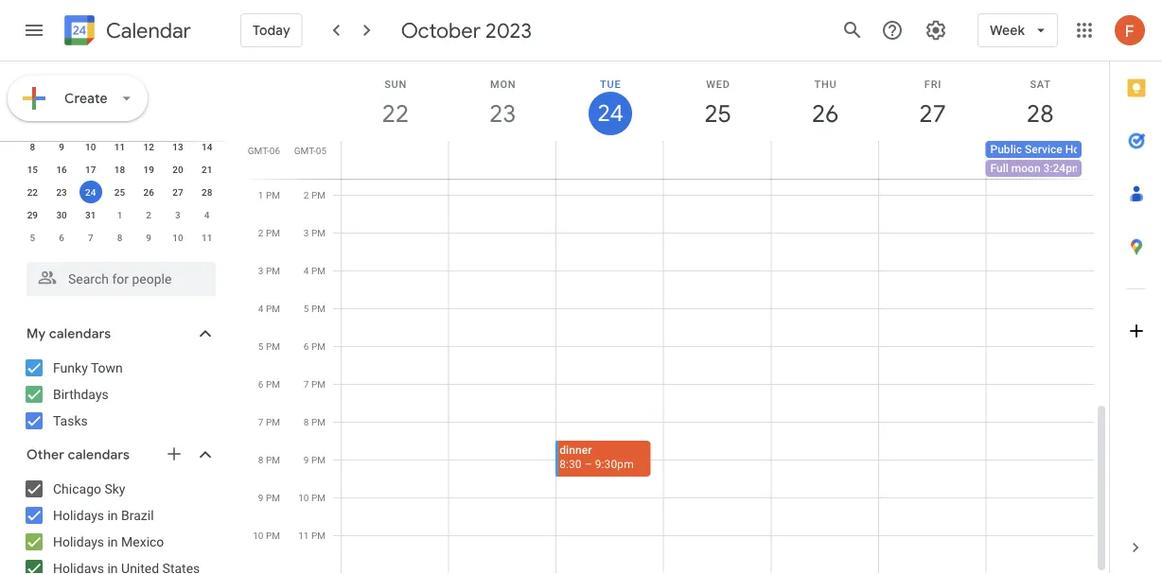 Task type: describe. For each thing, give the bounding box(es) containing it.
0 vertical spatial 2
[[304, 189, 309, 201]]

0 vertical spatial 8 pm
[[304, 417, 326, 428]]

18
[[114, 164, 125, 175]]

other calendars button
[[4, 440, 235, 471]]

row group containing 8
[[18, 113, 222, 249]]

public service holiday button
[[986, 141, 1104, 158]]

25 element
[[108, 181, 131, 204]]

1 for 1 pm
[[258, 189, 264, 201]]

11 for 11 pm
[[298, 530, 309, 542]]

1 vertical spatial 23
[[56, 187, 67, 198]]

0 vertical spatial 4 pm
[[304, 265, 326, 276]]

gmt-06
[[248, 145, 280, 156]]

1 vertical spatial 9 pm
[[258, 492, 280, 504]]

15 element
[[21, 158, 44, 181]]

sky
[[105, 481, 125, 497]]

1 horizontal spatial 9 pm
[[304, 454, 326, 466]]

tue
[[600, 78, 622, 90]]

10 up 17
[[85, 141, 96, 152]]

funky
[[53, 360, 88, 376]]

0 horizontal spatial 8 pm
[[258, 454, 280, 466]]

11 pm
[[298, 530, 326, 542]]

2 horizontal spatial 7
[[304, 379, 309, 390]]

23 inside mon 23
[[488, 98, 515, 129]]

3 cell from the left
[[557, 141, 664, 179]]

5 cell from the left
[[771, 141, 879, 179]]

1 vertical spatial 6 pm
[[258, 379, 280, 390]]

dinner 8:30 – 9:30pm
[[560, 444, 634, 471]]

2 vertical spatial 3
[[258, 265, 264, 276]]

23 element
[[50, 181, 73, 204]]

29 element
[[21, 204, 44, 226]]

–
[[585, 458, 592, 471]]

13
[[173, 141, 183, 152]]

30 element
[[50, 204, 73, 226]]

chicago sky
[[53, 481, 125, 497]]

1 horizontal spatial 2 pm
[[304, 189, 326, 201]]

full moon 3:24pm button
[[986, 160, 1083, 177]]

november 3 element
[[167, 204, 189, 226]]

holidays for holidays in mexico
[[53, 534, 104, 550]]

sun 22
[[381, 78, 408, 129]]

november 6 element
[[50, 226, 73, 249]]

0 horizontal spatial 2 pm
[[258, 227, 280, 239]]

mon 23
[[488, 78, 516, 129]]

chicago
[[53, 481, 101, 497]]

november 10 element
[[167, 226, 189, 249]]

21 element
[[196, 158, 218, 181]]

11 for november 11 element
[[202, 232, 212, 243]]

0 horizontal spatial 7 pm
[[258, 417, 280, 428]]

october
[[401, 17, 481, 44]]

24 inside grid
[[596, 98, 622, 128]]

today button
[[240, 8, 303, 53]]

06
[[270, 145, 280, 156]]

thu 26
[[811, 78, 838, 129]]

tue 24
[[596, 78, 622, 128]]

4 inside row
[[204, 209, 210, 221]]

wed 25
[[703, 78, 731, 129]]

27 element
[[167, 181, 189, 204]]

row containing 29
[[18, 204, 222, 226]]

1 for 1
[[117, 209, 122, 221]]

0 vertical spatial 10 pm
[[298, 492, 326, 504]]

moon
[[1012, 162, 1041, 175]]

27 link
[[911, 92, 955, 135]]

22 link
[[374, 92, 417, 135]]

holidays for holidays in brazil
[[53, 508, 104, 524]]

31
[[85, 209, 96, 221]]

0 horizontal spatial 25
[[114, 187, 125, 198]]

17
[[85, 164, 96, 175]]

week
[[990, 22, 1025, 39]]

0 vertical spatial 6
[[59, 232, 64, 243]]

1 vertical spatial 4
[[304, 265, 309, 276]]

in for brazil
[[107, 508, 118, 524]]

november 8 element
[[108, 226, 131, 249]]

24 link
[[589, 92, 632, 135]]

service
[[1025, 143, 1063, 156]]

row containing 22
[[18, 181, 222, 204]]

30
[[56, 209, 67, 221]]

2023
[[486, 17, 532, 44]]

1 horizontal spatial 7
[[258, 417, 264, 428]]

05
[[316, 145, 327, 156]]

1 vertical spatial 22
[[27, 187, 38, 198]]

6 cell from the left
[[879, 141, 986, 179]]

26 inside grid
[[811, 98, 838, 129]]

10 up 11 pm
[[298, 492, 309, 504]]

0 vertical spatial 3 pm
[[304, 227, 326, 239]]

row containing 8
[[18, 135, 222, 158]]

Search for people text field
[[38, 262, 205, 296]]

fri 27
[[918, 78, 946, 129]]

2 cell from the left
[[449, 141, 557, 179]]

main drawer image
[[23, 19, 45, 42]]

31 element
[[79, 204, 102, 226]]

november 11 element
[[196, 226, 218, 249]]

21
[[202, 164, 212, 175]]

0 horizontal spatial 28
[[202, 187, 212, 198]]

calendar
[[106, 18, 191, 44]]

calendar element
[[61, 11, 191, 53]]

1 pm
[[258, 189, 280, 201]]

grid containing 22
[[242, 62, 1110, 575]]

in for mexico
[[107, 534, 118, 550]]

22 inside grid
[[381, 98, 408, 129]]

2 vertical spatial 6
[[258, 379, 264, 390]]

8 inside 'november 8' element
[[117, 232, 122, 243]]

28 element
[[196, 181, 218, 204]]

brazil
[[121, 508, 154, 524]]

row inside grid
[[333, 141, 1110, 179]]

24, today element
[[79, 181, 102, 204]]

november 7 element
[[79, 226, 102, 249]]



Task type: locate. For each thing, give the bounding box(es) containing it.
23 link
[[481, 92, 525, 135]]

1 vertical spatial 27
[[173, 187, 183, 198]]

1 vertical spatial 6
[[304, 341, 309, 352]]

1
[[258, 189, 264, 201], [117, 209, 122, 221]]

row containing public service holiday
[[333, 141, 1110, 179]]

3 pm down the gmt-05
[[304, 227, 326, 239]]

26 down thu
[[811, 98, 838, 129]]

16 element
[[50, 158, 73, 181]]

29
[[27, 209, 38, 221]]

23 down mon
[[488, 98, 515, 129]]

0 vertical spatial 27
[[918, 98, 946, 129]]

2 vertical spatial 5
[[258, 341, 264, 352]]

6 pm
[[304, 341, 326, 352], [258, 379, 280, 390]]

1 horizontal spatial 8 pm
[[304, 417, 326, 428]]

cell containing public service holiday
[[986, 141, 1104, 179]]

2 right 1 pm
[[304, 189, 309, 201]]

24 down tue
[[596, 98, 622, 128]]

2 vertical spatial 11
[[298, 530, 309, 542]]

1 horizontal spatial 6
[[258, 379, 264, 390]]

1 horizontal spatial 10 pm
[[298, 492, 326, 504]]

today
[[253, 22, 290, 39]]

my
[[27, 326, 46, 343]]

row
[[18, 135, 222, 158], [333, 141, 1110, 179], [18, 158, 222, 181], [18, 181, 222, 204], [18, 204, 222, 226], [18, 226, 222, 249]]

0 vertical spatial 7
[[88, 232, 93, 243]]

create button
[[8, 76, 148, 121]]

26 inside 26 element
[[143, 187, 154, 198]]

0 horizontal spatial 5
[[30, 232, 35, 243]]

9
[[59, 141, 64, 152], [146, 232, 152, 243], [304, 454, 309, 466], [258, 492, 264, 504]]

0 vertical spatial 5 pm
[[304, 303, 326, 314]]

2 vertical spatial 7
[[258, 417, 264, 428]]

1 horizontal spatial 3
[[258, 265, 264, 276]]

1 horizontal spatial 27
[[918, 98, 946, 129]]

2 vertical spatial 2
[[258, 227, 264, 239]]

0 horizontal spatial 3 pm
[[258, 265, 280, 276]]

1 vertical spatial 28
[[202, 187, 212, 198]]

gmt- right 06
[[294, 145, 316, 156]]

3 inside november 3 'element'
[[175, 209, 181, 221]]

3:24pm
[[1044, 162, 1083, 175]]

row containing 15
[[18, 158, 222, 181]]

0 vertical spatial 3
[[175, 209, 181, 221]]

gmt- up 1 pm
[[248, 145, 270, 156]]

2 in from the top
[[107, 534, 118, 550]]

0 horizontal spatial 24
[[85, 187, 96, 198]]

other calendars list
[[4, 474, 235, 575]]

27
[[918, 98, 946, 129], [173, 187, 183, 198]]

november 2 element
[[137, 204, 160, 226]]

26 element
[[137, 181, 160, 204]]

25 down wed
[[703, 98, 730, 129]]

october 2023
[[401, 17, 532, 44]]

in
[[107, 508, 118, 524], [107, 534, 118, 550]]

1 vertical spatial 11
[[202, 232, 212, 243]]

3 down the gmt-05
[[304, 227, 309, 239]]

holidays in mexico
[[53, 534, 164, 550]]

26 link
[[804, 92, 847, 135]]

2 pm down the gmt-05
[[304, 189, 326, 201]]

27 down '20'
[[173, 187, 183, 198]]

0 vertical spatial 7 pm
[[304, 379, 326, 390]]

12
[[143, 141, 154, 152]]

1 horizontal spatial 28
[[1026, 98, 1053, 129]]

holidays in brazil
[[53, 508, 154, 524]]

1 vertical spatial holidays
[[53, 534, 104, 550]]

22 down sun at top left
[[381, 98, 408, 129]]

12 element
[[137, 135, 160, 158]]

19 element
[[137, 158, 160, 181]]

10 down november 3 'element'
[[173, 232, 183, 243]]

create
[[64, 90, 108, 107]]

mon
[[490, 78, 516, 90]]

1 horizontal spatial 4
[[258, 303, 264, 314]]

sun
[[385, 78, 407, 90]]

november 1 element
[[108, 204, 131, 226]]

23
[[488, 98, 515, 129], [56, 187, 67, 198]]

0 vertical spatial 4
[[204, 209, 210, 221]]

7
[[88, 232, 93, 243], [304, 379, 309, 390], [258, 417, 264, 428]]

1 vertical spatial 10 pm
[[253, 530, 280, 542]]

tab list
[[1111, 62, 1163, 522]]

1 horizontal spatial 1
[[258, 189, 264, 201]]

0 horizontal spatial 1
[[117, 209, 122, 221]]

10 pm up 11 pm
[[298, 492, 326, 504]]

3 pm
[[304, 227, 326, 239], [258, 265, 280, 276]]

1 gmt- from the left
[[248, 145, 270, 156]]

gmt- for 05
[[294, 145, 316, 156]]

public service holiday full moon 3:24pm
[[991, 143, 1104, 175]]

public
[[991, 143, 1023, 156]]

settings menu image
[[925, 19, 948, 42]]

mexico
[[121, 534, 164, 550]]

5 inside row
[[30, 232, 35, 243]]

1 vertical spatial calendars
[[68, 447, 130, 464]]

1 vertical spatial 25
[[114, 187, 125, 198]]

1 horizontal spatial gmt-
[[294, 145, 316, 156]]

0 vertical spatial 23
[[488, 98, 515, 129]]

0 vertical spatial 25
[[703, 98, 730, 129]]

27 down fri on the top of page
[[918, 98, 946, 129]]

10
[[85, 141, 96, 152], [173, 232, 183, 243], [298, 492, 309, 504], [253, 530, 264, 542]]

row containing 5
[[18, 226, 222, 249]]

11 inside grid
[[298, 530, 309, 542]]

1 vertical spatial 24
[[85, 187, 96, 198]]

1 vertical spatial 5 pm
[[258, 341, 280, 352]]

1 vertical spatial 26
[[143, 187, 154, 198]]

1 vertical spatial in
[[107, 534, 118, 550]]

None search field
[[0, 255, 235, 296]]

tasks
[[53, 413, 88, 429]]

14 element
[[196, 135, 218, 158]]

3 pm down 1 pm
[[258, 265, 280, 276]]

19
[[143, 164, 154, 175]]

1 vertical spatial 4 pm
[[258, 303, 280, 314]]

row group
[[18, 113, 222, 249]]

1 horizontal spatial 6 pm
[[304, 341, 326, 352]]

1 inside november 1 element
[[117, 209, 122, 221]]

3 up november 10 'element'
[[175, 209, 181, 221]]

1 vertical spatial 3 pm
[[258, 265, 280, 276]]

0 horizontal spatial 26
[[143, 187, 154, 198]]

1 horizontal spatial 4 pm
[[304, 265, 326, 276]]

18 element
[[108, 158, 131, 181]]

0 horizontal spatial 23
[[56, 187, 67, 198]]

2 horizontal spatial 4
[[304, 265, 309, 276]]

1 inside grid
[[258, 189, 264, 201]]

1 holidays from the top
[[53, 508, 104, 524]]

1 down gmt-06 at the left
[[258, 189, 264, 201]]

0 vertical spatial in
[[107, 508, 118, 524]]

10 pm left 11 pm
[[253, 530, 280, 542]]

0 vertical spatial 9 pm
[[304, 454, 326, 466]]

24 inside cell
[[85, 187, 96, 198]]

28 down sat
[[1026, 98, 1053, 129]]

28 down 21
[[202, 187, 212, 198]]

my calendars button
[[4, 319, 235, 349]]

1 horizontal spatial 23
[[488, 98, 515, 129]]

4
[[204, 209, 210, 221], [304, 265, 309, 276], [258, 303, 264, 314]]

0 horizontal spatial 9 pm
[[258, 492, 280, 504]]

1 horizontal spatial 5 pm
[[304, 303, 326, 314]]

20
[[173, 164, 183, 175]]

14
[[202, 141, 212, 152]]

1 cell from the left
[[342, 141, 449, 179]]

0 horizontal spatial 27
[[173, 187, 183, 198]]

22 down 15
[[27, 187, 38, 198]]

4 pm
[[304, 265, 326, 276], [258, 303, 280, 314]]

0 horizontal spatial 6 pm
[[258, 379, 280, 390]]

8:30
[[560, 458, 582, 471]]

24
[[596, 98, 622, 128], [85, 187, 96, 198]]

6
[[59, 232, 64, 243], [304, 341, 309, 352], [258, 379, 264, 390]]

1 horizontal spatial 3 pm
[[304, 227, 326, 239]]

0 horizontal spatial 3
[[175, 209, 181, 221]]

1 vertical spatial 7
[[304, 379, 309, 390]]

0 vertical spatial 2 pm
[[304, 189, 326, 201]]

0 vertical spatial 1
[[258, 189, 264, 201]]

11 element
[[108, 135, 131, 158]]

fri
[[925, 78, 942, 90]]

15
[[27, 164, 38, 175]]

0 vertical spatial 26
[[811, 98, 838, 129]]

november 4 element
[[196, 204, 218, 226]]

25 inside wed 25
[[703, 98, 730, 129]]

22
[[381, 98, 408, 129], [27, 187, 38, 198]]

3
[[175, 209, 181, 221], [304, 227, 309, 239], [258, 265, 264, 276]]

other
[[27, 447, 65, 464]]

1 vertical spatial 1
[[117, 209, 122, 221]]

25 link
[[696, 92, 740, 135]]

25
[[703, 98, 730, 129], [114, 187, 125, 198]]

november 9 element
[[137, 226, 160, 249]]

2 up november 9 element
[[146, 209, 152, 221]]

10 left 11 pm
[[253, 530, 264, 542]]

1 horizontal spatial 7 pm
[[304, 379, 326, 390]]

1 vertical spatial 8 pm
[[258, 454, 280, 466]]

28 inside grid
[[1026, 98, 1053, 129]]

0 horizontal spatial 22
[[27, 187, 38, 198]]

1 horizontal spatial 24
[[596, 98, 622, 128]]

2 horizontal spatial 11
[[298, 530, 309, 542]]

1 vertical spatial 2 pm
[[258, 227, 280, 239]]

25 down 18
[[114, 187, 125, 198]]

20 element
[[167, 158, 189, 181]]

16
[[56, 164, 67, 175]]

cell
[[342, 141, 449, 179], [449, 141, 557, 179], [557, 141, 664, 179], [664, 141, 771, 179], [771, 141, 879, 179], [879, 141, 986, 179], [986, 141, 1104, 179]]

gmt-05
[[294, 145, 327, 156]]

8
[[30, 141, 35, 152], [117, 232, 122, 243], [304, 417, 309, 428], [258, 454, 264, 466]]

11 inside 'element'
[[114, 141, 125, 152]]

in down holidays in brazil
[[107, 534, 118, 550]]

gmt-
[[248, 145, 270, 156], [294, 145, 316, 156]]

27 inside row
[[173, 187, 183, 198]]

pm
[[266, 189, 280, 201], [311, 189, 326, 201], [266, 227, 280, 239], [311, 227, 326, 239], [266, 265, 280, 276], [311, 265, 326, 276], [266, 303, 280, 314], [311, 303, 326, 314], [266, 341, 280, 352], [311, 341, 326, 352], [266, 379, 280, 390], [311, 379, 326, 390], [266, 417, 280, 428], [311, 417, 326, 428], [266, 454, 280, 466], [311, 454, 326, 466], [266, 492, 280, 504], [311, 492, 326, 504], [266, 530, 280, 542], [311, 530, 326, 542]]

2 holidays from the top
[[53, 534, 104, 550]]

november 5 element
[[21, 226, 44, 249]]

dinner
[[560, 444, 592, 457]]

8 pm
[[304, 417, 326, 428], [258, 454, 280, 466]]

calendar heading
[[102, 18, 191, 44]]

3 down 1 pm
[[258, 265, 264, 276]]

0 horizontal spatial gmt-
[[248, 145, 270, 156]]

9 pm
[[304, 454, 326, 466], [258, 492, 280, 504]]

2
[[304, 189, 309, 201], [146, 209, 152, 221], [258, 227, 264, 239]]

27 inside grid
[[918, 98, 946, 129]]

town
[[91, 360, 123, 376]]

1 horizontal spatial 5
[[258, 341, 264, 352]]

calendars for other calendars
[[68, 447, 130, 464]]

in left "brazil"
[[107, 508, 118, 524]]

calendars up chicago sky
[[68, 447, 130, 464]]

26
[[811, 98, 838, 129], [143, 187, 154, 198]]

wed
[[706, 78, 731, 90]]

26 down 19
[[143, 187, 154, 198]]

2 pm down 1 pm
[[258, 227, 280, 239]]

calendars for my calendars
[[49, 326, 111, 343]]

5 pm
[[304, 303, 326, 314], [258, 341, 280, 352]]

holidays down holidays in brazil
[[53, 534, 104, 550]]

10 inside 'element'
[[173, 232, 183, 243]]

1 down 25 element
[[117, 209, 122, 221]]

gmt- for 06
[[248, 145, 270, 156]]

0 horizontal spatial 7
[[88, 232, 93, 243]]

sat
[[1031, 78, 1052, 90]]

1 vertical spatial 2
[[146, 209, 152, 221]]

other calendars
[[27, 447, 130, 464]]

1 in from the top
[[107, 508, 118, 524]]

24 down 17
[[85, 187, 96, 198]]

sat 28
[[1026, 78, 1053, 129]]

2 vertical spatial 4
[[258, 303, 264, 314]]

0 vertical spatial 11
[[114, 141, 125, 152]]

1 horizontal spatial 25
[[703, 98, 730, 129]]

my calendars
[[27, 326, 111, 343]]

1 horizontal spatial 22
[[381, 98, 408, 129]]

full
[[991, 162, 1009, 175]]

28 link
[[1019, 92, 1063, 135]]

7 pm
[[304, 379, 326, 390], [258, 417, 280, 428]]

my calendars list
[[4, 353, 235, 436]]

holidays down chicago
[[53, 508, 104, 524]]

calendars up "funky town"
[[49, 326, 111, 343]]

2 horizontal spatial 5
[[304, 303, 309, 314]]

5
[[30, 232, 35, 243], [304, 303, 309, 314], [258, 341, 264, 352]]

1 horizontal spatial 2
[[258, 227, 264, 239]]

17 element
[[79, 158, 102, 181]]

24 cell
[[76, 181, 105, 204]]

4 cell from the left
[[664, 141, 771, 179]]

0 horizontal spatial 4 pm
[[258, 303, 280, 314]]

22 element
[[21, 181, 44, 204]]

11 for 11 'element'
[[114, 141, 125, 152]]

23 up 30 on the left
[[56, 187, 67, 198]]

2 gmt- from the left
[[294, 145, 316, 156]]

10 element
[[79, 135, 102, 158]]

0 horizontal spatial 5 pm
[[258, 341, 280, 352]]

week button
[[978, 8, 1059, 53]]

13 element
[[167, 135, 189, 158]]

calendars
[[49, 326, 111, 343], [68, 447, 130, 464]]

thu
[[815, 78, 837, 90]]

9:30pm
[[595, 458, 634, 471]]

0 horizontal spatial 4
[[204, 209, 210, 221]]

0 vertical spatial 22
[[381, 98, 408, 129]]

grid
[[242, 62, 1110, 575]]

7 cell from the left
[[986, 141, 1104, 179]]

2 down 1 pm
[[258, 227, 264, 239]]

birthdays
[[53, 387, 109, 402]]

1 vertical spatial 5
[[304, 303, 309, 314]]

1 horizontal spatial 26
[[811, 98, 838, 129]]

2 horizontal spatial 2
[[304, 189, 309, 201]]

holiday
[[1066, 143, 1104, 156]]

0 vertical spatial 28
[[1026, 98, 1053, 129]]

funky town
[[53, 360, 123, 376]]

add other calendars image
[[165, 445, 184, 464]]

2 horizontal spatial 3
[[304, 227, 309, 239]]



Task type: vqa. For each thing, say whether or not it's contained in the screenshot.
9 element
no



